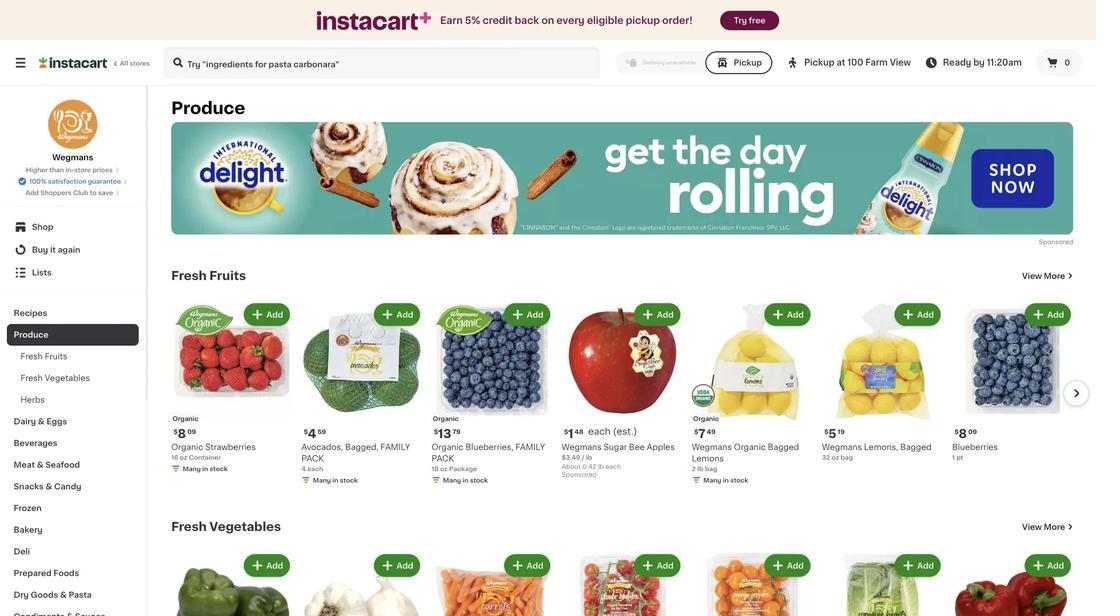 Task type: describe. For each thing, give the bounding box(es) containing it.
deli
[[14, 548, 30, 556]]

wegmans logo image
[[48, 99, 98, 150]]

4 inside the avocados, bagged, family pack 4 each
[[302, 466, 306, 472]]

in for 13
[[463, 478, 469, 484]]

higher
[[26, 167, 48, 173]]

on
[[542, 16, 555, 25]]

lb inside wegmans organic bagged lemons 2 lb bag
[[698, 466, 704, 472]]

pack for 13
[[432, 455, 455, 463]]

deli link
[[7, 542, 139, 563]]

save
[[98, 190, 113, 196]]

pickup button
[[706, 51, 773, 74]]

$ for wegmans organic bagged lemons
[[695, 429, 699, 435]]

view for fresh vegetables
[[1023, 524, 1043, 532]]

stores
[[130, 60, 150, 67]]

49
[[707, 429, 716, 435]]

ready by 11:20am
[[944, 59, 1023, 67]]

store
[[74, 167, 91, 173]]

earn
[[440, 16, 463, 25]]

herbs
[[21, 396, 45, 404]]

1 horizontal spatial vegetables
[[210, 522, 281, 534]]

dairy & eggs link
[[7, 411, 139, 433]]

bagged for lemons,
[[901, 444, 932, 452]]

& for snacks
[[46, 483, 52, 491]]

1 horizontal spatial produce
[[171, 100, 245, 117]]

bag inside wegmans lemons, bagged 32 oz bag
[[841, 455, 854, 461]]

0 horizontal spatial lb
[[587, 455, 593, 461]]

bag inside wegmans organic bagged lemons 2 lb bag
[[705, 466, 718, 472]]

in-
[[66, 167, 74, 173]]

$ 13 79
[[434, 428, 461, 440]]

wegmans sugar bee apples $3.49 / lb about 0.42 lb each
[[562, 444, 675, 470]]

$ for blueberries
[[955, 429, 959, 435]]

product group containing 4
[[302, 301, 423, 488]]

dry goods & pasta link
[[7, 585, 139, 607]]

0 horizontal spatial produce
[[14, 331, 49, 339]]

many for 8
[[183, 466, 201, 472]]

view inside popup button
[[890, 59, 912, 67]]

each right '48'
[[588, 428, 611, 437]]

1 horizontal spatial lb
[[599, 464, 604, 470]]

wegmans link
[[48, 99, 98, 163]]

many for 7
[[704, 478, 722, 484]]

5%
[[465, 16, 481, 25]]

buy it again link
[[7, 239, 139, 262]]

meat & seafood link
[[7, 455, 139, 476]]

fresh fruits link for view more link associated with fresh fruits
[[171, 269, 246, 283]]

prices
[[93, 167, 113, 173]]

to
[[90, 190, 97, 196]]

bagged,
[[345, 444, 379, 452]]

1 horizontal spatial fresh vegetables link
[[171, 521, 281, 534]]

1 vertical spatial fruits
[[45, 353, 67, 361]]

$ for avocados, bagged, family pack
[[304, 429, 308, 435]]

beverages
[[14, 440, 57, 448]]

more for vegetables
[[1045, 524, 1066, 532]]

back
[[515, 16, 539, 25]]

service type group
[[616, 51, 773, 74]]

48
[[575, 429, 584, 435]]

stock for 8
[[210, 466, 228, 472]]

package
[[449, 466, 477, 472]]

product group containing 1
[[562, 301, 683, 482]]

earn 5% credit back on every eligible pickup order!
[[440, 16, 693, 25]]

8 for organic strawberries
[[178, 428, 186, 440]]

0 vertical spatial fresh fruits
[[171, 270, 246, 282]]

1 horizontal spatial fruits
[[210, 270, 246, 282]]

pt
[[957, 455, 964, 461]]

frozen link
[[7, 498, 139, 520]]

pickup
[[626, 16, 660, 25]]

eggs
[[46, 418, 67, 426]]

bee
[[629, 444, 645, 452]]

0 vertical spatial vegetables
[[45, 375, 90, 383]]

$ 4 59
[[304, 428, 326, 440]]

dairy
[[14, 418, 36, 426]]

foods
[[54, 570, 79, 578]]

blueberries
[[953, 444, 999, 452]]

each (est.)
[[588, 428, 638, 437]]

product group containing 5
[[823, 301, 944, 462]]

by
[[974, 59, 985, 67]]

1 horizontal spatial fresh vegetables
[[171, 522, 281, 534]]

0 horizontal spatial fresh vegetables
[[21, 375, 90, 383]]

wegmans lemons, bagged 32 oz bag
[[823, 444, 932, 461]]

buy
[[32, 246, 48, 254]]

club
[[73, 190, 88, 196]]

frozen
[[14, 505, 42, 513]]

produce link
[[7, 324, 139, 346]]

100% satisfaction guarantee button
[[18, 175, 128, 186]]

try free
[[734, 17, 766, 25]]

pickup at 100 farm view
[[805, 59, 912, 67]]

shop
[[32, 223, 53, 231]]

prepared foods link
[[7, 563, 139, 585]]

11:20am
[[988, 59, 1023, 67]]

100%
[[29, 179, 47, 185]]

shoppers
[[40, 190, 72, 196]]

dry
[[14, 592, 29, 600]]

pickup for pickup
[[734, 59, 763, 67]]

snacks & candy link
[[7, 476, 139, 498]]

more for fruits
[[1045, 272, 1066, 280]]

dairy & eggs
[[14, 418, 67, 426]]

(est.)
[[613, 428, 638, 437]]

item badge image
[[692, 385, 715, 408]]

wegmans for wegmans organic bagged lemons 2 lb bag
[[692, 444, 732, 452]]

view more link for fresh fruits
[[1023, 271, 1074, 282]]

$ for wegmans lemons, bagged
[[825, 429, 829, 435]]

lemons,
[[865, 444, 899, 452]]

stock for 7
[[731, 478, 749, 484]]

express icon image
[[317, 11, 431, 30]]

many for 4
[[313, 478, 331, 484]]

meat
[[14, 462, 35, 470]]

try
[[734, 17, 747, 25]]

organic inside wegmans organic bagged lemons 2 lb bag
[[734, 444, 766, 452]]

19
[[838, 429, 845, 435]]

product group containing 13
[[432, 301, 553, 488]]

strawberries
[[205, 444, 256, 452]]

09 for blueberries
[[969, 429, 978, 435]]

7
[[699, 428, 706, 440]]

avocados,
[[302, 444, 343, 452]]

than
[[49, 167, 64, 173]]

dry goods & pasta
[[14, 592, 92, 600]]

0.42
[[583, 464, 597, 470]]

seafood
[[45, 462, 80, 470]]

organic inside organic strawberries 16 oz container
[[171, 444, 203, 452]]

blueberries,
[[466, 444, 514, 452]]

& left pasta
[[60, 592, 67, 600]]

09 for organic strawberries
[[187, 429, 196, 435]]



Task type: vqa. For each thing, say whether or not it's contained in the screenshot.
on at the top
yes



Task type: locate. For each thing, give the bounding box(es) containing it.
many in stock down the 'package'
[[443, 478, 488, 484]]

$ left '48'
[[564, 429, 569, 435]]

0 horizontal spatial pickup
[[734, 59, 763, 67]]

add shoppers club to save
[[26, 190, 113, 196]]

$ 1 48
[[564, 428, 584, 440]]

each down sugar
[[606, 464, 621, 470]]

nsored
[[1052, 239, 1074, 245]]

fresh
[[171, 270, 207, 282], [21, 353, 43, 361], [21, 375, 43, 383], [171, 522, 207, 534]]

wegmans for wegmans sugar bee apples $3.49 / lb about 0.42 lb each
[[562, 444, 602, 452]]

& inside "link"
[[37, 462, 43, 470]]

stock
[[210, 466, 228, 472], [340, 478, 358, 484], [470, 478, 488, 484], [731, 478, 749, 484]]

1 vertical spatial fresh fruits
[[21, 353, 67, 361]]

3 $ from the left
[[434, 429, 438, 435]]

many in stock down container
[[183, 466, 228, 472]]

79
[[453, 429, 461, 435]]

in
[[202, 466, 208, 472], [333, 478, 339, 484], [463, 478, 469, 484], [723, 478, 729, 484]]

stock for 13
[[470, 478, 488, 484]]

product group containing 7
[[692, 301, 814, 488]]

$ 8 09 for organic strawberries
[[174, 428, 196, 440]]

view more for vegetables
[[1023, 524, 1066, 532]]

many in stock down the avocados, bagged, family pack 4 each
[[313, 478, 358, 484]]

oz inside wegmans lemons, bagged 32 oz bag
[[832, 455, 840, 461]]

0 horizontal spatial family
[[381, 444, 410, 452]]

0 horizontal spatial 09
[[187, 429, 196, 435]]

0 vertical spatial 1
[[569, 428, 574, 440]]

bakery
[[14, 527, 43, 535]]

2 bagged from the left
[[901, 444, 932, 452]]

bag down lemons
[[705, 466, 718, 472]]

all stores link
[[39, 47, 151, 79]]

view more
[[1023, 272, 1066, 280], [1023, 524, 1066, 532]]

32
[[823, 455, 831, 461]]

/
[[582, 455, 585, 461]]

0 horizontal spatial 4
[[302, 466, 306, 472]]

oz inside organic strawberries 16 oz container
[[180, 455, 187, 461]]

5
[[829, 428, 837, 440]]

view more link for fresh vegetables
[[1023, 522, 1074, 533]]

09 up blueberries
[[969, 429, 978, 435]]

None search field
[[163, 47, 601, 79]]

many down the 'package'
[[443, 478, 461, 484]]

1 vertical spatial fresh fruits link
[[7, 346, 139, 368]]

$ left 79
[[434, 429, 438, 435]]

7 $ from the left
[[955, 429, 959, 435]]

stock down organic strawberries 16 oz container
[[210, 466, 228, 472]]

view more link
[[1023, 271, 1074, 282], [1023, 522, 1074, 533]]

higher than in-store prices
[[26, 167, 113, 173]]

• sponsored: get the day rolling! shop now international delight cinnabon creamer image
[[171, 122, 1074, 235]]

organic
[[173, 416, 198, 422], [433, 416, 459, 422], [694, 416, 719, 422], [171, 444, 203, 452], [432, 444, 464, 452], [734, 444, 766, 452]]

wegmans inside wegmans lemons, bagged 32 oz bag
[[823, 444, 863, 452]]

stock for 4
[[340, 478, 358, 484]]

bag
[[841, 455, 854, 461], [705, 466, 718, 472]]

each inside wegmans sugar bee apples $3.49 / lb about 0.42 lb each
[[606, 464, 621, 470]]

1 horizontal spatial bag
[[841, 455, 854, 461]]

oz right "32"
[[832, 455, 840, 461]]

1 vertical spatial produce
[[14, 331, 49, 339]]

many in stock for 4
[[313, 478, 358, 484]]

$ up 16 on the bottom of the page
[[174, 429, 178, 435]]

2 vertical spatial view
[[1023, 524, 1043, 532]]

view
[[890, 59, 912, 67], [1023, 272, 1043, 280], [1023, 524, 1043, 532]]

0 vertical spatial fresh fruits link
[[171, 269, 246, 283]]

in down the 'package'
[[463, 478, 469, 484]]

goods
[[31, 592, 58, 600]]

in for 8
[[202, 466, 208, 472]]

0 button
[[1036, 49, 1083, 77]]

1 horizontal spatial pack
[[432, 455, 455, 463]]

pickup down try free
[[734, 59, 763, 67]]

$ 8 09 up 16 on the bottom of the page
[[174, 428, 196, 440]]

oz
[[180, 455, 187, 461], [832, 455, 840, 461], [440, 466, 448, 472]]

pack up the 18
[[432, 455, 455, 463]]

about
[[562, 464, 581, 470]]

1 horizontal spatial fresh fruits link
[[171, 269, 246, 283]]

2 pack from the left
[[432, 455, 455, 463]]

stock down the avocados, bagged, family pack 4 each
[[340, 478, 358, 484]]

6 $ from the left
[[825, 429, 829, 435]]

0 vertical spatial view
[[890, 59, 912, 67]]

1 horizontal spatial oz
[[440, 466, 448, 472]]

ready
[[944, 59, 972, 67]]

1 horizontal spatial $ 8 09
[[955, 428, 978, 440]]

$ up blueberries
[[955, 429, 959, 435]]

avocados, bagged, family pack 4 each
[[302, 444, 410, 472]]

1 for blueberries
[[953, 455, 956, 461]]

1 vertical spatial 1
[[953, 455, 956, 461]]

herbs link
[[7, 390, 139, 411]]

2 family from the left
[[516, 444, 545, 452]]

oz right the 18
[[440, 466, 448, 472]]

0 vertical spatial view more link
[[1023, 271, 1074, 282]]

2 8 from the left
[[959, 428, 968, 440]]

0 horizontal spatial 1
[[569, 428, 574, 440]]

every
[[557, 16, 585, 25]]

18
[[432, 466, 439, 472]]

wegmans up higher than in-store prices "link"
[[52, 154, 93, 162]]

in down container
[[202, 466, 208, 472]]

buy it again
[[32, 246, 80, 254]]

1 $ 8 09 from the left
[[174, 428, 196, 440]]

2 horizontal spatial lb
[[698, 466, 704, 472]]

spo
[[1040, 239, 1052, 245]]

snacks & candy
[[14, 483, 81, 491]]

8 up blueberries
[[959, 428, 968, 440]]

0 vertical spatial 4
[[308, 428, 317, 440]]

0
[[1065, 59, 1071, 67]]

0 horizontal spatial fresh fruits
[[21, 353, 67, 361]]

1 left '48'
[[569, 428, 574, 440]]

bagged for organic
[[768, 444, 800, 452]]

0 vertical spatial fresh vegetables link
[[7, 368, 139, 390]]

each down avocados,
[[308, 466, 323, 472]]

1
[[569, 428, 574, 440], [953, 455, 956, 461]]

pickup left the at
[[805, 59, 835, 67]]

produce
[[171, 100, 245, 117], [14, 331, 49, 339]]

guarantee
[[88, 179, 121, 185]]

1 for 1
[[569, 428, 574, 440]]

09 up container
[[187, 429, 196, 435]]

& for dairy
[[38, 418, 45, 426]]

stock down wegmans organic bagged lemons 2 lb bag
[[731, 478, 749, 484]]

in down lemons
[[723, 478, 729, 484]]

pack down avocados,
[[302, 455, 324, 463]]

1 inside blueberries 1 pt
[[953, 455, 956, 461]]

instacart logo image
[[39, 56, 107, 70]]

recipes
[[14, 310, 47, 318]]

fruits
[[210, 270, 246, 282], [45, 353, 67, 361]]

blueberries 1 pt
[[953, 444, 999, 461]]

prepared
[[14, 570, 52, 578]]

4 $ from the left
[[564, 429, 569, 435]]

pickup inside pickup at 100 farm view popup button
[[805, 59, 835, 67]]

organic strawberries 16 oz container
[[171, 444, 256, 461]]

all
[[120, 60, 128, 67]]

wegmans up lemons
[[692, 444, 732, 452]]

2
[[692, 466, 696, 472]]

& left 'eggs'
[[38, 418, 45, 426]]

many in stock for 8
[[183, 466, 228, 472]]

pickup at 100 farm view button
[[787, 47, 912, 79]]

$ left 19
[[825, 429, 829, 435]]

fresh vegetables
[[21, 375, 90, 383], [171, 522, 281, 534]]

0 horizontal spatial bag
[[705, 466, 718, 472]]

$ left the 59
[[304, 429, 308, 435]]

0 horizontal spatial fresh vegetables link
[[7, 368, 139, 390]]

family inside the avocados, bagged, family pack 4 each
[[381, 444, 410, 452]]

family for 4
[[381, 444, 410, 452]]

100
[[848, 59, 864, 67]]

in for 4
[[333, 478, 339, 484]]

many in stock for 7
[[704, 478, 749, 484]]

all stores
[[120, 60, 150, 67]]

snacks
[[14, 483, 44, 491]]

sponsored badge image
[[562, 472, 597, 479]]

bagged inside wegmans organic bagged lemons 2 lb bag
[[768, 444, 800, 452]]

pack inside organic blueberries, family pack 18 oz package
[[432, 455, 455, 463]]

wegmans for wegmans
[[52, 154, 93, 162]]

1 horizontal spatial pickup
[[805, 59, 835, 67]]

bagged inside wegmans lemons, bagged 32 oz bag
[[901, 444, 932, 452]]

pickup for pickup at 100 farm view
[[805, 59, 835, 67]]

$ for organic strawberries
[[174, 429, 178, 435]]

1 family from the left
[[381, 444, 410, 452]]

wegmans for wegmans lemons, bagged 32 oz bag
[[823, 444, 863, 452]]

1 vertical spatial bag
[[705, 466, 718, 472]]

13
[[438, 428, 452, 440]]

lb right the 2
[[698, 466, 704, 472]]

1 vertical spatial view
[[1023, 272, 1043, 280]]

1 horizontal spatial bagged
[[901, 444, 932, 452]]

oz inside organic blueberries, family pack 18 oz package
[[440, 466, 448, 472]]

many in stock down lemons
[[704, 478, 749, 484]]

lemons
[[692, 455, 725, 463]]

0 vertical spatial fresh vegetables
[[21, 375, 90, 383]]

1 vertical spatial more
[[1045, 524, 1066, 532]]

2 view more from the top
[[1023, 524, 1066, 532]]

& right meat
[[37, 462, 43, 470]]

family right blueberries,
[[516, 444, 545, 452]]

lb right 0.42
[[599, 464, 604, 470]]

view for fresh fruits
[[1023, 272, 1043, 280]]

1 horizontal spatial fresh fruits
[[171, 270, 246, 282]]

many for 13
[[443, 478, 461, 484]]

0 horizontal spatial 8
[[178, 428, 186, 440]]

5 $ from the left
[[695, 429, 699, 435]]

eligible
[[587, 16, 624, 25]]

1 more from the top
[[1045, 272, 1066, 280]]

$ inside $ 4 59
[[304, 429, 308, 435]]

fresh fruits link for the leftmost fresh vegetables link
[[7, 346, 139, 368]]

0 vertical spatial fruits
[[210, 270, 246, 282]]

wegmans organic bagged lemons 2 lb bag
[[692, 444, 800, 472]]

many down container
[[183, 466, 201, 472]]

1 $ from the left
[[174, 429, 178, 435]]

0 horizontal spatial oz
[[180, 455, 187, 461]]

1 horizontal spatial 4
[[308, 428, 317, 440]]

many in stock for 13
[[443, 478, 488, 484]]

pickup inside button
[[734, 59, 763, 67]]

each inside the avocados, bagged, family pack 4 each
[[308, 466, 323, 472]]

shop link
[[7, 216, 139, 239]]

0 horizontal spatial bagged
[[768, 444, 800, 452]]

sugar
[[604, 444, 627, 452]]

view more for fruits
[[1023, 272, 1066, 280]]

$ 8 09 up blueberries
[[955, 428, 978, 440]]

1 pack from the left
[[302, 455, 324, 463]]

& for meat
[[37, 462, 43, 470]]

item carousel region
[[155, 297, 1090, 502]]

1 view more from the top
[[1023, 272, 1066, 280]]

pack for 4
[[302, 455, 324, 463]]

4 left the 59
[[308, 428, 317, 440]]

2 09 from the left
[[969, 429, 978, 435]]

1 09 from the left
[[187, 429, 196, 435]]

in down the avocados, bagged, family pack 4 each
[[333, 478, 339, 484]]

2 more from the top
[[1045, 524, 1066, 532]]

1 horizontal spatial 1
[[953, 455, 956, 461]]

1 horizontal spatial 8
[[959, 428, 968, 440]]

1 left pt
[[953, 455, 956, 461]]

family inside organic blueberries, family pack 18 oz package
[[516, 444, 545, 452]]

organic inside organic blueberries, family pack 18 oz package
[[432, 444, 464, 452]]

$ inside $ 7 49
[[695, 429, 699, 435]]

oz right 16 on the bottom of the page
[[180, 455, 187, 461]]

stock down the 'package'
[[470, 478, 488, 484]]

0 horizontal spatial fruits
[[45, 353, 67, 361]]

fresh fruits link
[[171, 269, 246, 283], [7, 346, 139, 368]]

0 vertical spatial bag
[[841, 455, 854, 461]]

0 horizontal spatial pack
[[302, 455, 324, 463]]

1 bagged from the left
[[768, 444, 800, 452]]

$ 8 09 for blueberries
[[955, 428, 978, 440]]

$3.49
[[562, 455, 581, 461]]

1 horizontal spatial 09
[[969, 429, 978, 435]]

pack inside the avocados, bagged, family pack 4 each
[[302, 455, 324, 463]]

2 $ from the left
[[304, 429, 308, 435]]

many
[[183, 466, 201, 472], [313, 478, 331, 484], [443, 478, 461, 484], [704, 478, 722, 484]]

credit
[[483, 16, 513, 25]]

lb right /
[[587, 455, 593, 461]]

$ for organic blueberries, family pack
[[434, 429, 438, 435]]

$ inside $ 5 19
[[825, 429, 829, 435]]

1 vertical spatial vegetables
[[210, 522, 281, 534]]

$ 5 19
[[825, 428, 845, 440]]

& left candy
[[46, 483, 52, 491]]

0 vertical spatial view more
[[1023, 272, 1066, 280]]

1 vertical spatial fresh vegetables link
[[171, 521, 281, 534]]

$ left 49
[[695, 429, 699, 435]]

1 inside $1.48 each (estimated) element
[[569, 428, 574, 440]]

4 down avocados,
[[302, 466, 306, 472]]

$
[[174, 429, 178, 435], [304, 429, 308, 435], [434, 429, 438, 435], [564, 429, 569, 435], [695, 429, 699, 435], [825, 429, 829, 435], [955, 429, 959, 435]]

1 vertical spatial 4
[[302, 466, 306, 472]]

family right bagged, at left bottom
[[381, 444, 410, 452]]

many down avocados,
[[313, 478, 331, 484]]

1 horizontal spatial family
[[516, 444, 545, 452]]

wegmans inside wegmans organic bagged lemons 2 lb bag
[[692, 444, 732, 452]]

$ 7 49
[[695, 428, 716, 440]]

organic blueberries, family pack 18 oz package
[[432, 444, 545, 472]]

Search field
[[165, 48, 600, 78]]

1 vertical spatial view more
[[1023, 524, 1066, 532]]

wegmans down $ 5 19
[[823, 444, 863, 452]]

2 view more link from the top
[[1023, 522, 1074, 533]]

add shoppers club to save link
[[26, 189, 120, 198]]

0 vertical spatial more
[[1045, 272, 1066, 280]]

$1.48 each (estimated) element
[[562, 427, 683, 442]]

100% satisfaction guarantee
[[29, 179, 121, 185]]

0 horizontal spatial fresh fruits link
[[7, 346, 139, 368]]

2 horizontal spatial oz
[[832, 455, 840, 461]]

0 horizontal spatial vegetables
[[45, 375, 90, 383]]

in for 7
[[723, 478, 729, 484]]

wegmans inside wegmans sugar bee apples $3.49 / lb about 0.42 lb each
[[562, 444, 602, 452]]

0 vertical spatial produce
[[171, 100, 245, 117]]

$ inside $ 1 48
[[564, 429, 569, 435]]

wegmans up /
[[562, 444, 602, 452]]

fresh fruits
[[171, 270, 246, 282], [21, 353, 67, 361]]

1 8 from the left
[[178, 428, 186, 440]]

bag right "32"
[[841, 455, 854, 461]]

product group
[[171, 301, 292, 476], [302, 301, 423, 488], [432, 301, 553, 488], [562, 301, 683, 482], [692, 301, 814, 488], [823, 301, 944, 462], [953, 301, 1074, 462], [171, 553, 292, 617], [302, 553, 423, 617], [432, 553, 553, 617], [562, 553, 683, 617], [692, 553, 814, 617], [823, 553, 944, 617], [953, 553, 1074, 617]]

1 view more link from the top
[[1023, 271, 1074, 282]]

1 vertical spatial view more link
[[1023, 522, 1074, 533]]

lb
[[587, 455, 593, 461], [599, 464, 604, 470], [698, 466, 704, 472]]

family for 13
[[516, 444, 545, 452]]

8 for blueberries
[[959, 428, 968, 440]]

2 $ 8 09 from the left
[[955, 428, 978, 440]]

lists
[[32, 269, 52, 277]]

$ inside the $ 13 79
[[434, 429, 438, 435]]

recipes link
[[7, 303, 139, 324]]

1 vertical spatial fresh vegetables
[[171, 522, 281, 534]]

0 horizontal spatial $ 8 09
[[174, 428, 196, 440]]

at
[[837, 59, 846, 67]]

order!
[[663, 16, 693, 25]]

8 up 16 on the bottom of the page
[[178, 428, 186, 440]]

many down lemons
[[704, 478, 722, 484]]

meat & seafood
[[14, 462, 80, 470]]



